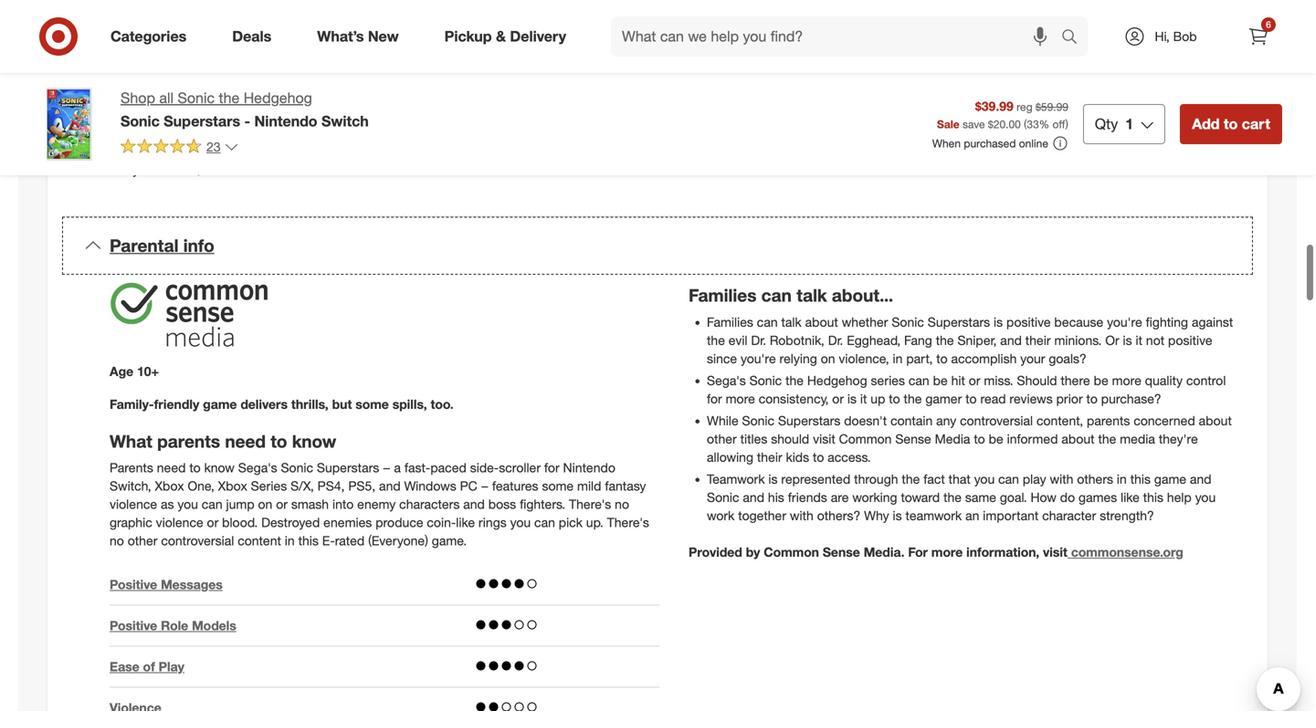 Task type: vqa. For each thing, say whether or not it's contained in the screenshot.
"shipped,"
yes



Task type: describe. For each thing, give the bounding box(es) containing it.
game.
[[432, 533, 467, 549]]

complete
[[831, 107, 884, 123]]

concerned
[[1134, 413, 1196, 429]]

be up must
[[769, 52, 784, 68]]

any inside return details this item can be returned to any target store or target.com. this item must be returned within 30 days of the date it was purchased in store, shipped, delivered by a shipt shopper, or made ready for pickup. for complete information.
[[854, 52, 875, 68]]

graphic
[[110, 515, 152, 531]]

like inside what parents need to know parents need to know sega's sonic superstars – a fast-paced side-scroller for nintendo switch, xbox one, xbox series s/x, ps4, ps5, and windows pc – features some mild fantasy violence as you can jump on or smash into enemy characters and boss fighters. there's no graphic violence or blood. destroyed enemies produce coin-like rings you can pick up. there's no other controversial content in this e-rated (everyone) game.
[[456, 515, 475, 531]]

23
[[207, 139, 221, 155]]

to right part,
[[937, 351, 948, 367]]

0 horizontal spatial with
[[790, 508, 814, 524]]

friendly
[[154, 396, 199, 412]]

provided by common sense media. for more information, visit commonsense.org
[[689, 544, 1184, 560]]

0 horizontal spatial some
[[356, 396, 389, 412]]

1 horizontal spatial you're
[[1108, 314, 1143, 330]]

strength?
[[1100, 508, 1155, 524]]

can inside return details this item can be returned to any target store or target.com. this item must be returned within 30 days of the date it was purchased in store, shipped, delivered by a shipt shopper, or made ready for pickup. for complete information.
[[745, 52, 766, 68]]

1 horizontal spatial (see
[[488, 125, 512, 141]]

or left blood.
[[207, 515, 219, 531]]

violence,
[[839, 351, 890, 367]]

0 horizontal spatial more
[[726, 391, 756, 407]]

6
[[1267, 19, 1272, 30]]

parental info button
[[62, 217, 1254, 275]]

within
[[847, 71, 881, 87]]

to right kids
[[813, 449, 825, 465]]

23 link
[[121, 138, 239, 159]]

is up doesn't at right
[[848, 391, 857, 407]]

fang
[[905, 332, 933, 348]]

1 vertical spatial under
[[110, 144, 143, 160]]

2 vertical spatial it
[[861, 391, 868, 407]]

the left media
[[1099, 431, 1117, 447]]

boss
[[489, 497, 516, 513]]

0 vertical spatial no
[[615, 497, 630, 513]]

the up "since"
[[707, 332, 725, 348]]

qty 1
[[1096, 115, 1134, 133]]

gu)
[[179, 162, 202, 178]]

1 horizontal spatial need
[[225, 431, 266, 452]]

20.00
[[994, 117, 1022, 131]]

sonic up consistency,
[[750, 373, 782, 389]]

you right help
[[1196, 490, 1217, 506]]

in right others
[[1118, 471, 1128, 487]]

1
[[1126, 115, 1134, 133]]

item down regret
[[137, 107, 162, 123]]

fast-
[[405, 460, 431, 476]]

play
[[159, 659, 184, 675]]

2 horizontal spatial islands,
[[595, 107, 638, 123]]

save
[[963, 117, 986, 131]]

2 vertical spatial under
[[143, 162, 176, 178]]

positive role models button
[[110, 617, 236, 636]]

what's
[[317, 27, 364, 45]]

series
[[871, 373, 906, 389]]

common sense media logo image
[[110, 282, 270, 348]]

this inside estimated ship weight: 0.13 pounds we regret that this item cannot be shipped to po boxes.
[[194, 89, 215, 105]]

to inside return details this item can be returned to any target store or target.com. this item must be returned within 30 days of the date it was purchased in store, shipped, delivered by a shipt shopper, or made ready for pickup. for complete information.
[[840, 52, 851, 68]]

0 vertical spatial under
[[352, 125, 386, 141]]

s/x,
[[291, 478, 314, 494]]

be up 23
[[208, 107, 223, 123]]

1 horizontal spatial also
[[515, 125, 539, 141]]

one,
[[188, 478, 215, 494]]

add to cart button
[[1181, 104, 1283, 144]]

family-
[[110, 396, 154, 412]]

positive role models
[[110, 618, 236, 634]]

on inside what parents need to know parents need to know sega's sonic superstars – a fast-paced side-scroller for nintendo switch, xbox one, xbox series s/x, ps4, ps5, and windows pc – features some mild fantasy violence as you can jump on or smash into enemy characters and boss fighters. there's no graphic violence or blood. destroyed enemies produce coin-like rings you can pick up. there's no other controversial content in this e-rated (everyone) game.
[[258, 497, 273, 513]]

quality
[[1146, 373, 1184, 389]]

sonic up titles
[[743, 413, 775, 429]]

info
[[183, 235, 215, 256]]

guam
[[498, 144, 533, 160]]

delivered
[[689, 89, 742, 105]]

puerto
[[416, 125, 455, 141]]

1 vertical spatial need
[[157, 460, 186, 476]]

or up destroyed
[[276, 497, 288, 513]]

the up toward
[[902, 471, 921, 487]]

1 vertical spatial it
[[1136, 332, 1143, 348]]

ready
[[910, 89, 942, 105]]

in inside what parents need to know parents need to know sega's sonic superstars – a fast-paced side-scroller for nintendo switch, xbox one, xbox series s/x, ps4, ps5, and windows pc – features some mild fantasy violence as you can jump on or smash into enemy characters and boss fighters. there's no graphic violence or blood. destroyed enemies produce coin-like rings you can pick up. there's no other controversial content in this e-rated (everyone) game.
[[285, 533, 295, 549]]

positive messages button
[[110, 576, 223, 594]]

1 vertical spatial this
[[689, 71, 713, 87]]

it inside return details this item can be returned to any target store or target.com. this item must be returned within 30 days of the date it was purchased in store, shipped, delivered by a shipt shopper, or made ready for pickup. for complete information.
[[998, 71, 1005, 87]]

0 vertical spatial there's
[[569, 497, 612, 513]]

you right as
[[178, 497, 198, 513]]

goal.
[[1001, 490, 1028, 506]]

same
[[966, 490, 997, 506]]

be up shipt
[[777, 71, 791, 87]]

0 horizontal spatial know
[[204, 460, 235, 476]]

(everyone)
[[368, 533, 429, 549]]

or right store
[[949, 52, 961, 68]]

to left read
[[966, 391, 977, 407]]

is right or
[[1124, 332, 1133, 348]]

1 vertical spatial cannot
[[165, 107, 205, 123]]

2 vertical spatial more
[[932, 544, 963, 560]]

0 horizontal spatial shipped
[[227, 107, 273, 123]]

shopper,
[[806, 89, 856, 105]]

the right fang on the top right of page
[[936, 332, 955, 348]]

$39.99
[[976, 98, 1014, 114]]

0 horizontal spatial sense
[[823, 544, 861, 560]]

to inside add to cart button
[[1225, 115, 1239, 133]]

when
[[933, 137, 961, 150]]

commonsense.org
[[1072, 544, 1184, 560]]

sonic up the work
[[707, 490, 740, 506]]

an
[[966, 508, 980, 524]]

hedgehog inside shop all sonic the hedgehog sonic superstars - nintendo switch
[[244, 89, 312, 107]]

they're
[[1160, 431, 1199, 447]]

windows
[[404, 478, 457, 494]]

be right there
[[1094, 373, 1109, 389]]

some inside what parents need to know parents need to know sega's sonic superstars – a fast-paced side-scroller for nintendo switch, xbox one, xbox series s/x, ps4, ps5, and windows pc – features some mild fantasy violence as you can jump on or smash into enemy characters and boss fighters. there's no graphic violence or blood. destroyed enemies produce coin-like rings you can pick up. there's no other controversial content in this e-rated (everyone) game.
[[542, 478, 574, 494]]

parents inside what parents need to know parents need to know sega's sonic superstars – a fast-paced side-scroller for nintendo switch, xbox one, xbox series s/x, ps4, ps5, and windows pc – features some mild fantasy violence as you can jump on or smash into enemy characters and boss fighters. there's no graphic violence or blood. destroyed enemies produce coin-like rings you can pick up. there's no other controversial content in this e-rated (everyone) game.
[[157, 431, 220, 452]]

media
[[935, 431, 971, 447]]

series
[[251, 478, 287, 494]]

1 vertical spatial there's
[[607, 515, 650, 531]]

superstars up sniper,
[[928, 314, 991, 330]]

to right prior
[[1087, 391, 1098, 407]]

rated
[[335, 533, 365, 549]]

0 horizontal spatial positive
[[1007, 314, 1051, 330]]

to inside estimated ship weight: 0.13 pounds we regret that this item cannot be shipped to po boxes.
[[358, 89, 369, 105]]

switch
[[322, 112, 369, 130]]

0 vertical spatial families
[[689, 285, 757, 306]]

was
[[1009, 71, 1031, 87]]

to down family-friendly game delivers thrills, but some spills, too.
[[271, 431, 287, 452]]

ship
[[171, 71, 195, 87]]

search
[[1054, 29, 1098, 47]]

1 vertical spatial returned
[[795, 71, 844, 87]]

ease
[[110, 659, 140, 675]]

details for return
[[740, 26, 787, 44]]

superstars inside shop all sonic the hedgehog sonic superstars - nintendo switch
[[164, 112, 240, 130]]

sonic down shop on the left top of the page
[[121, 112, 160, 130]]

to right up
[[889, 391, 901, 407]]

2 horizontal spatial about
[[1200, 413, 1233, 429]]

about...
[[832, 285, 894, 306]]

2 horizontal spatial more
[[1113, 373, 1142, 389]]

and up your
[[1001, 332, 1023, 348]]

this item cannot be shipped to the following locations:
[[110, 107, 423, 123]]

controversial inside families can talk about... families can talk about whether sonic superstars is positive because you're fighting against the evil dr. robotnik, dr. egghead, fang the sniper, and their minions. or is it not positive since you're relying on violence, in part, to accomplish your goals? sega's sonic the hedgehog series can be hit or miss. should there be more quality control for more consistency, or is it up to the gamer to read reviews prior to purchase? while sonic superstars doesn't contain any controversial content, parents concerned about other titles should visit common sense media to be informed about the media they're allowing their kids to access. teamwork is represented through the fact that you can play with others in this game and sonic and his friends are working toward the same goal. how do games like this help you work together with others? why is teamwork an important character strength?
[[961, 413, 1034, 429]]

visit inside families can talk about... families can talk about whether sonic superstars is positive because you're fighting against the evil dr. robotnik, dr. egghead, fang the sniper, and their minions. or is it not positive since you're relying on violence, in part, to accomplish your goals? sega's sonic the hedgehog series can be hit or miss. should there be more quality control for more consistency, or is it up to the gamer to read reviews prior to purchase? while sonic superstars doesn't contain any controversial content, parents concerned about other titles should visit common sense media to be informed about the media they're allowing their kids to access. teamwork is represented through the fact that you can play with others in this game and sonic and his friends are working toward the same goal. how do games like this help you work together with others? why is teamwork an important character strength?
[[813, 431, 836, 447]]

search button
[[1054, 16, 1098, 60]]

blood.
[[222, 515, 258, 531]]

item down return
[[716, 52, 741, 68]]

united states minor outlying islands, american samoa (see also separate entry under as), puerto rico (see also separate entry under pr), northern mariana islands, virgin islands, u.s., apo/fpo, guam (see also separate entry under gu)
[[110, 107, 641, 178]]

shipping
[[110, 26, 171, 44]]

and down 'pc'
[[464, 497, 485, 513]]

common inside families can talk about... families can talk about whether sonic superstars is positive because you're fighting against the evil dr. robotnik, dr. egghead, fang the sniper, and their minions. or is it not positive since you're relying on violence, in part, to accomplish your goals? sega's sonic the hedgehog series can be hit or miss. should there be more quality control for more consistency, or is it up to the gamer to read reviews prior to purchase? while sonic superstars doesn't contain any controversial content, parents concerned about other titles should visit common sense media to be informed about the media they're allowing their kids to access. teamwork is represented through the fact that you can play with others in this game and sonic and his friends are working toward the same goal. how do games like this help you work together with others? why is teamwork an important character strength?
[[839, 431, 892, 447]]

be inside estimated ship weight: 0.13 pounds we regret that this item cannot be shipped to po boxes.
[[290, 89, 304, 105]]

virgin
[[325, 144, 357, 160]]

nintendo inside shop all sonic the hedgehog sonic superstars - nintendo switch
[[254, 112, 318, 130]]

0 horizontal spatial (see
[[212, 125, 236, 141]]

thrills,
[[291, 396, 329, 412]]

or right hit
[[969, 373, 981, 389]]

this left help
[[1144, 490, 1164, 506]]

this up strength?
[[1131, 471, 1151, 487]]

sonic inside what parents need to know parents need to know sega's sonic superstars – a fast-paced side-scroller for nintendo switch, xbox one, xbox series s/x, ps4, ps5, and windows pc – features some mild fantasy violence as you can jump on or smash into enemy characters and boss fighters. there's no graphic violence or blood. destroyed enemies produce coin-like rings you can pick up. there's no other controversial content in this e-rated (everyone) game.
[[281, 460, 313, 476]]

sonic down 'ship'
[[178, 89, 215, 107]]

1 vertical spatial violence
[[156, 515, 203, 531]]

you down the boss on the left bottom of page
[[510, 515, 531, 531]]

commonsense.org link
[[1068, 544, 1184, 560]]

1 vertical spatial visit
[[1044, 544, 1068, 560]]

switch,
[[110, 478, 151, 494]]

jump
[[226, 497, 255, 513]]

superstars inside what parents need to know parents need to know sega's sonic superstars – a fast-paced side-scroller for nintendo switch, xbox one, xbox series s/x, ps4, ps5, and windows pc – features some mild fantasy violence as you can jump on or smash into enemy characters and boss fighters. there's no graphic violence or blood. destroyed enemies produce coin-like rings you can pick up. there's no other controversial content in this e-rated (everyone) game.
[[317, 460, 379, 476]]

to up one,
[[189, 460, 201, 476]]

online
[[1020, 137, 1049, 150]]

is up his
[[769, 471, 778, 487]]

10
[[137, 364, 151, 380]]

the up contain
[[904, 391, 922, 407]]

1 horizontal spatial positive
[[1169, 332, 1213, 348]]

northern
[[174, 144, 225, 160]]

the inside return details this item can be returned to any target store or target.com. this item must be returned within 30 days of the date it was purchased in store, shipped, delivered by a shipt shopper, or made ready for pickup. for complete information.
[[947, 71, 966, 87]]

pickup & delivery link
[[429, 16, 589, 57]]

1 horizontal spatial know
[[292, 431, 337, 452]]

in left part,
[[893, 351, 903, 367]]

any inside families can talk about... families can talk about whether sonic superstars is positive because you're fighting against the evil dr. robotnik, dr. egghead, fang the sniper, and their minions. or is it not positive since you're relying on violence, in part, to accomplish your goals? sega's sonic the hedgehog series can be hit or miss. should there be more quality control for more consistency, or is it up to the gamer to read reviews prior to purchase? while sonic superstars doesn't contain any controversial content, parents concerned about other titles should visit common sense media to be informed about the media they're allowing their kids to access. teamwork is represented through the fact that you can play with others in this game and sonic and his friends are working toward the same goal. how do games like this help you work together with others? why is teamwork an important character strength?
[[937, 413, 957, 429]]

minor
[[507, 107, 540, 123]]

too.
[[431, 396, 454, 412]]

1 vertical spatial no
[[110, 533, 124, 549]]

0 horizontal spatial islands,
[[278, 144, 322, 160]]

0 vertical spatial with
[[1050, 471, 1074, 487]]

to right media
[[974, 431, 986, 447]]

sega's inside families can talk about... families can talk about whether sonic superstars is positive because you're fighting against the evil dr. robotnik, dr. egghead, fang the sniper, and their minions. or is it not positive since you're relying on violence, in part, to accomplish your goals? sega's sonic the hedgehog series can be hit or miss. should there be more quality control for more consistency, or is it up to the gamer to read reviews prior to purchase? while sonic superstars doesn't contain any controversial content, parents concerned about other titles should visit common sense media to be informed about the media they're allowing their kids to access. teamwork is represented through the fact that you can play with others in this game and sonic and his friends are working toward the same goal. how do games like this help you work together with others? why is teamwork an important character strength?
[[707, 373, 746, 389]]

33
[[1028, 117, 1040, 131]]

0 vertical spatial violence
[[110, 497, 157, 513]]

features
[[492, 478, 539, 494]]

other inside families can talk about... families can talk about whether sonic superstars is positive because you're fighting against the evil dr. robotnik, dr. egghead, fang the sniper, and their minions. or is it not positive since you're relying on violence, in part, to accomplish your goals? sega's sonic the hedgehog series can be hit or miss. should there be more quality control for more consistency, or is it up to the gamer to read reviews prior to purchase? while sonic superstars doesn't contain any controversial content, parents concerned about other titles should visit common sense media to be informed about the media they're allowing their kids to access. teamwork is represented through the fact that you can play with others in this game and sonic and his friends are working toward the same goal. how do games like this help you work together with others? why is teamwork an important character strength?
[[707, 431, 737, 447]]

ps4,
[[318, 478, 345, 494]]

contain
[[891, 413, 933, 429]]

0 vertical spatial their
[[1026, 332, 1051, 348]]

as),
[[389, 125, 413, 141]]

fighters.
[[520, 497, 566, 513]]

purchased inside return details this item can be returned to any target store or target.com. this item must be returned within 30 days of the date it was purchased in store, shipped, delivered by a shipt shopper, or made ready for pickup. for complete information.
[[1035, 71, 1096, 87]]

sega's inside what parents need to know parents need to know sega's sonic superstars – a fast-paced side-scroller for nintendo switch, xbox one, xbox series s/x, ps4, ps5, and windows pc – features some mild fantasy violence as you can jump on or smash into enemy characters and boss fighters. there's no graphic violence or blood. destroyed enemies produce coin-like rings you can pick up. there's no other controversial content in this e-rated (everyone) game.
[[238, 460, 277, 476]]

0 vertical spatial –
[[383, 460, 391, 476]]

teamwork
[[707, 471, 765, 487]]

image of sonic superstars - nintendo switch image
[[33, 88, 106, 161]]

parents inside families can talk about... families can talk about whether sonic superstars is positive because you're fighting against the evil dr. robotnik, dr. egghead, fang the sniper, and their minions. or is it not positive since you're relying on violence, in part, to accomplish your goals? sega's sonic the hedgehog series can be hit or miss. should there be more quality control for more consistency, or is it up to the gamer to read reviews prior to purchase? while sonic superstars doesn't contain any controversial content, parents concerned about other titles should visit common sense media to be informed about the media they're allowing their kids to access. teamwork is represented through the fact that you can play with others in this game and sonic and his friends are working toward the same goal. how do games like this help you work together with others? why is teamwork an important character strength?
[[1088, 413, 1131, 429]]

1 vertical spatial –
[[481, 478, 489, 494]]

the up consistency,
[[786, 373, 804, 389]]

0 horizontal spatial purchased
[[964, 137, 1017, 150]]

estimated ship weight: 0.13 pounds we regret that this item cannot be shipped to po boxes.
[[110, 71, 433, 105]]

smash
[[291, 497, 329, 513]]

1 vertical spatial common
[[764, 544, 820, 560]]

the inside shop all sonic the hedgehog sonic superstars - nintendo switch
[[219, 89, 240, 107]]

1 vertical spatial talk
[[782, 314, 802, 330]]

2 horizontal spatial also
[[564, 144, 588, 160]]

2 xbox from the left
[[218, 478, 247, 494]]

what parents need to know parents need to know sega's sonic superstars – a fast-paced side-scroller for nintendo switch, xbox one, xbox series s/x, ps4, ps5, and windows pc – features some mild fantasy violence as you can jump on or smash into enemy characters and boss fighters. there's no graphic violence or blood. destroyed enemies produce coin-like rings you can pick up. there's no other controversial content in this e-rated (everyone) game.
[[110, 431, 650, 549]]

-
[[244, 112, 250, 130]]



Task type: locate. For each thing, give the bounding box(es) containing it.
0 horizontal spatial parents
[[157, 431, 220, 452]]

purchased down $
[[964, 137, 1017, 150]]

hedgehog up this item cannot be shipped to the following locations:
[[244, 89, 312, 107]]

ps5,
[[348, 478, 376, 494]]

0 horizontal spatial also
[[239, 125, 263, 141]]

pickup.
[[965, 89, 1006, 105]]

1 vertical spatial positive
[[110, 618, 157, 634]]

2 vertical spatial this
[[110, 107, 133, 123]]

0 vertical spatial positive
[[1007, 314, 1051, 330]]

while
[[707, 413, 739, 429]]

you up same
[[975, 471, 995, 487]]

gamer
[[926, 391, 963, 407]]

1 horizontal spatial sega's
[[707, 373, 746, 389]]

0 vertical spatial about
[[806, 314, 839, 330]]

0 vertical spatial common
[[839, 431, 892, 447]]

more up purchase?
[[1113, 373, 1142, 389]]

the down 'pounds'
[[291, 107, 310, 123]]

for right ready
[[946, 89, 961, 105]]

common down doesn't at right
[[839, 431, 892, 447]]

hedgehog
[[244, 89, 312, 107], [808, 373, 868, 389]]

shipped up following
[[308, 89, 354, 105]]

no down fantasy
[[615, 497, 630, 513]]

1 horizontal spatial islands,
[[361, 144, 404, 160]]

item up 'delivered'
[[716, 71, 741, 87]]

is right why
[[893, 508, 903, 524]]

cannot inside estimated ship weight: 0.13 pounds we regret that this item cannot be shipped to po boxes.
[[247, 89, 286, 105]]

there
[[1061, 373, 1091, 389]]

the left date on the top
[[947, 71, 966, 87]]

1 horizontal spatial purchased
[[1035, 71, 1096, 87]]

positive inside positive messages button
[[110, 577, 157, 593]]

their
[[1026, 332, 1051, 348], [757, 449, 783, 465]]

about down control
[[1200, 413, 1233, 429]]

controversial down read
[[961, 413, 1034, 429]]

0 vertical spatial talk
[[797, 285, 828, 306]]

some up the fighters.
[[542, 478, 574, 494]]

about up robotnik, at the right top
[[806, 314, 839, 330]]

1 vertical spatial sense
[[823, 544, 861, 560]]

that
[[169, 89, 191, 105], [949, 471, 971, 487]]

is up sniper,
[[994, 314, 1004, 330]]

a
[[762, 89, 769, 105], [394, 460, 401, 476]]

why
[[865, 508, 890, 524]]

1 horizontal spatial entry
[[320, 125, 349, 141]]

that inside estimated ship weight: 0.13 pounds we regret that this item cannot be shipped to po boxes.
[[169, 89, 191, 105]]

media
[[1121, 431, 1156, 447]]

you're up or
[[1108, 314, 1143, 330]]

sense inside families can talk about... families can talk about whether sonic superstars is positive because you're fighting against the evil dr. robotnik, dr. egghead, fang the sniper, and their minions. or is it not positive since you're relying on violence, in part, to accomplish your goals? sega's sonic the hedgehog series can be hit or miss. should there be more quality control for more consistency, or is it up to the gamer to read reviews prior to purchase? while sonic superstars doesn't contain any controversial content, parents concerned about other titles should visit common sense media to be informed about the media they're allowing their kids to access. teamwork is represented through the fact that you can play with others in this game and sonic and his friends are working toward the same goal. how do games like this help you work together with others? why is teamwork an important character strength?
[[896, 431, 932, 447]]

– left fast- on the bottom of the page
[[383, 460, 391, 476]]

1 horizontal spatial their
[[1026, 332, 1051, 348]]

0 horizontal spatial that
[[169, 89, 191, 105]]

1 vertical spatial with
[[790, 508, 814, 524]]

nintendo inside what parents need to know parents need to know sega's sonic superstars – a fast-paced side-scroller for nintendo switch, xbox one, xbox series s/x, ps4, ps5, and windows pc – features some mild fantasy violence as you can jump on or smash into enemy characters and boss fighters. there's no graphic violence or blood. destroyed enemies produce coin-like rings you can pick up. there's no other controversial content in this e-rated (everyone) game.
[[563, 460, 616, 476]]

age
[[110, 364, 134, 380]]

0 horizontal spatial any
[[854, 52, 875, 68]]

parents down friendly
[[157, 431, 220, 452]]

1 vertical spatial purchased
[[964, 137, 1017, 150]]

0 vertical spatial know
[[292, 431, 337, 452]]

what's new
[[317, 27, 399, 45]]

know
[[292, 431, 337, 452], [204, 460, 235, 476]]

0 horizontal spatial nintendo
[[254, 112, 318, 130]]

positive up your
[[1007, 314, 1051, 330]]

What can we help you find? suggestions appear below search field
[[611, 16, 1066, 57]]

sniper,
[[958, 332, 997, 348]]

the down 'weight:'
[[219, 89, 240, 107]]

by right provided
[[746, 544, 761, 560]]

their up your
[[1026, 332, 1051, 348]]

date
[[969, 71, 995, 87]]

sonic up fang on the top right of page
[[892, 314, 925, 330]]

other inside what parents need to know parents need to know sega's sonic superstars – a fast-paced side-scroller for nintendo switch, xbox one, xbox series s/x, ps4, ps5, and windows pc – features some mild fantasy violence as you can jump on or smash into enemy characters and boss fighters. there's no graphic violence or blood. destroyed enemies produce coin-like rings you can pick up. there's no other controversial content in this e-rated (everyone) game.
[[128, 533, 158, 549]]

1 vertical spatial sega's
[[238, 460, 277, 476]]

dr. up violence,
[[829, 332, 844, 348]]

xbox up as
[[155, 478, 184, 494]]

1 horizontal spatial game
[[1155, 471, 1187, 487]]

0 horizontal spatial a
[[394, 460, 401, 476]]

weight:
[[198, 71, 240, 87]]

0 horizontal spatial sega's
[[238, 460, 277, 476]]

1 horizontal spatial cannot
[[247, 89, 286, 105]]

this up 'delivered'
[[689, 71, 713, 87]]

also down the minor
[[515, 125, 539, 141]]

u.s.,
[[408, 144, 433, 160]]

are
[[831, 490, 849, 506]]

common down together
[[764, 544, 820, 560]]

visit up access.
[[813, 431, 836, 447]]

1 vertical spatial game
[[1155, 471, 1187, 487]]

in down destroyed
[[285, 533, 295, 549]]

some right but
[[356, 396, 389, 412]]

1 vertical spatial controversial
[[161, 533, 234, 549]]

samoa
[[168, 125, 208, 141]]

1 vertical spatial some
[[542, 478, 574, 494]]

media.
[[864, 544, 905, 560]]

(see right guam
[[537, 144, 561, 160]]

family-friendly game delivers thrills, but some spills, too.
[[110, 396, 454, 412]]

under down american on the left of page
[[110, 144, 143, 160]]

2 details from the left
[[740, 26, 787, 44]]

1 vertical spatial about
[[1200, 413, 1233, 429]]

0 vertical spatial you're
[[1108, 314, 1143, 330]]

(see left -
[[212, 125, 236, 141]]

1 vertical spatial more
[[726, 391, 756, 407]]

shop all sonic the hedgehog sonic superstars - nintendo switch
[[121, 89, 369, 130]]

evil
[[729, 332, 748, 348]]

0 horizontal spatial other
[[128, 533, 158, 549]]

other down while
[[707, 431, 737, 447]]

mild
[[578, 478, 602, 494]]

1 vertical spatial a
[[394, 460, 401, 476]]

since
[[707, 351, 738, 367]]

xbox
[[155, 478, 184, 494], [218, 478, 247, 494]]

work
[[707, 508, 735, 524]]

superstars up 23
[[164, 112, 240, 130]]

parental info
[[110, 235, 215, 256]]

egghead,
[[847, 332, 901, 348]]

in
[[1099, 71, 1109, 87], [893, 351, 903, 367], [1118, 471, 1128, 487], [285, 533, 295, 549]]

parents
[[110, 460, 153, 476]]

0 vertical spatial purchased
[[1035, 71, 1096, 87]]

2 vertical spatial about
[[1062, 431, 1095, 447]]

also
[[239, 125, 263, 141], [515, 125, 539, 141], [564, 144, 588, 160]]

positive left role
[[110, 618, 157, 634]]

read
[[981, 391, 1007, 407]]

this
[[194, 89, 215, 105], [1131, 471, 1151, 487], [1144, 490, 1164, 506], [298, 533, 319, 549]]

shipping details
[[110, 26, 221, 44]]

for down shopper,
[[812, 107, 827, 123]]

0 vertical spatial cannot
[[247, 89, 286, 105]]

1 dr. from the left
[[752, 332, 767, 348]]

1 vertical spatial by
[[746, 544, 761, 560]]

0 vertical spatial need
[[225, 431, 266, 452]]

1 horizontal spatial no
[[615, 497, 630, 513]]

hedgehog down violence,
[[808, 373, 868, 389]]

0 vertical spatial game
[[203, 396, 237, 412]]

1 horizontal spatial some
[[542, 478, 574, 494]]

violence
[[110, 497, 157, 513], [156, 515, 203, 531]]

0 horizontal spatial you're
[[741, 351, 776, 367]]

friends
[[788, 490, 828, 506]]

2 dr. from the left
[[829, 332, 844, 348]]

details inside return details this item can be returned to any target store or target.com. this item must be returned within 30 days of the date it was purchased in store, shipped, delivered by a shipt shopper, or made ready for pickup. for complete information.
[[740, 26, 787, 44]]

other down graphic
[[128, 533, 158, 549]]

under
[[352, 125, 386, 141], [110, 144, 143, 160], [143, 162, 176, 178]]

play
[[1023, 471, 1047, 487]]

under down locations:
[[352, 125, 386, 141]]

fighting
[[1147, 314, 1189, 330]]

this inside what parents need to know parents need to know sega's sonic superstars – a fast-paced side-scroller for nintendo switch, xbox one, xbox series s/x, ps4, ps5, and windows pc – features some mild fantasy violence as you can jump on or smash into enemy characters and boss fighters. there's no graphic violence or blood. destroyed enemies produce coin-like rings you can pick up. there's no other controversial content in this e-rated (everyone) game.
[[298, 533, 319, 549]]

positive up "positive role models"
[[110, 577, 157, 593]]

and up together
[[743, 490, 765, 506]]

1 horizontal spatial with
[[1050, 471, 1074, 487]]

add to cart
[[1193, 115, 1271, 133]]

0 vertical spatial some
[[356, 396, 389, 412]]

ease of play button
[[110, 658, 184, 677]]

0 horizontal spatial –
[[383, 460, 391, 476]]

game up help
[[1155, 471, 1187, 487]]

0 horizontal spatial hedgehog
[[244, 89, 312, 107]]

0 vertical spatial returned
[[787, 52, 836, 68]]

1 vertical spatial that
[[949, 471, 971, 487]]

0 horizontal spatial their
[[757, 449, 783, 465]]

0 vertical spatial positive
[[110, 577, 157, 593]]

purchased up $59.99
[[1035, 71, 1096, 87]]

parents
[[1088, 413, 1131, 429], [157, 431, 220, 452]]

fact
[[924, 471, 946, 487]]

into
[[333, 497, 354, 513]]

store
[[917, 52, 946, 68]]

of down store
[[933, 71, 944, 87]]

positive messages
[[110, 577, 223, 593]]

the
[[947, 71, 966, 87], [219, 89, 240, 107], [291, 107, 310, 123], [707, 332, 725, 348], [936, 332, 955, 348], [786, 373, 804, 389], [904, 391, 922, 407], [1099, 431, 1117, 447], [902, 471, 921, 487], [944, 490, 962, 506]]

1 vertical spatial their
[[757, 449, 783, 465]]

1 horizontal spatial common
[[839, 431, 892, 447]]

0 vertical spatial visit
[[813, 431, 836, 447]]

0 horizontal spatial visit
[[813, 431, 836, 447]]

1 horizontal spatial xbox
[[218, 478, 247, 494]]

a inside return details this item can be returned to any target store or target.com. this item must be returned within 30 days of the date it was purchased in store, shipped, delivered by a shipt shopper, or made ready for pickup. for complete information.
[[762, 89, 769, 105]]

2 horizontal spatial entry
[[596, 125, 625, 141]]

superstars up should
[[779, 413, 841, 429]]

0 horizontal spatial about
[[806, 314, 839, 330]]

to left po
[[358, 89, 369, 105]]

shipped inside estimated ship weight: 0.13 pounds we regret that this item cannot be shipped to po boxes.
[[308, 89, 354, 105]]

0 horizontal spatial common
[[764, 544, 820, 560]]

hedgehog inside families can talk about... families can talk about whether sonic superstars is positive because you're fighting against the evil dr. robotnik, dr. egghead, fang the sniper, and their minions. or is it not positive since you're relying on violence, in part, to accomplish your goals? sega's sonic the hedgehog series can be hit or miss. should there be more quality control for more consistency, or is it up to the gamer to read reviews prior to purchase? while sonic superstars doesn't contain any controversial content, parents concerned about other titles should visit common sense media to be informed about the media they're allowing their kids to access. teamwork is represented through the fact that you can play with others in this game and sonic and his friends are working toward the same goal. how do games like this help you work together with others? why is teamwork an important character strength?
[[808, 373, 868, 389]]

islands, down as),
[[361, 144, 404, 160]]

made
[[874, 89, 907, 105]]

visit down character
[[1044, 544, 1068, 560]]

0 vertical spatial this
[[689, 52, 713, 68]]

entry
[[320, 125, 349, 141], [596, 125, 625, 141], [110, 162, 139, 178]]

details for shipping
[[175, 26, 221, 44]]

controversial inside what parents need to know parents need to know sega's sonic superstars – a fast-paced side-scroller for nintendo switch, xbox one, xbox series s/x, ps4, ps5, and windows pc – features some mild fantasy violence as you can jump on or smash into enemy characters and boss fighters. there's no graphic violence or blood. destroyed enemies produce coin-like rings you can pick up. there's no other controversial content in this e-rated (everyone) game.
[[161, 533, 234, 549]]

–
[[383, 460, 391, 476], [481, 478, 489, 494]]

controversial up messages
[[161, 533, 234, 549]]

destroyed
[[261, 515, 320, 531]]

0 horizontal spatial controversial
[[161, 533, 234, 549]]

2 horizontal spatial (see
[[537, 144, 561, 160]]

for
[[909, 544, 928, 560]]

or down "within"
[[859, 89, 871, 105]]

nintendo up mild
[[563, 460, 616, 476]]

game inside families can talk about... families can talk about whether sonic superstars is positive because you're fighting against the evil dr. robotnik, dr. egghead, fang the sniper, and their minions. or is it not positive since you're relying on violence, in part, to accomplish your goals? sega's sonic the hedgehog series can be hit or miss. should there be more quality control for more consistency, or is it up to the gamer to read reviews prior to purchase? while sonic superstars doesn't contain any controversial content, parents concerned about other titles should visit common sense media to be informed about the media they're allowing their kids to access. teamwork is represented through the fact that you can play with others in this game and sonic and his friends are working toward the same goal. how do games like this help you work together with others? why is teamwork an important character strength?
[[1155, 471, 1187, 487]]

sega's up series
[[238, 460, 277, 476]]

more right for
[[932, 544, 963, 560]]

nintendo down estimated ship weight: 0.13 pounds we regret that this item cannot be shipped to po boxes.
[[254, 112, 318, 130]]

0 vertical spatial by
[[745, 89, 759, 105]]

1 horizontal spatial about
[[1062, 431, 1095, 447]]

0 horizontal spatial it
[[861, 391, 868, 407]]

for inside what parents need to know parents need to know sega's sonic superstars – a fast-paced side-scroller for nintendo switch, xbox one, xbox series s/x, ps4, ps5, and windows pc – features some mild fantasy violence as you can jump on or smash into enemy characters and boss fighters. there's no graphic violence or blood. destroyed enemies produce coin-like rings you can pick up. there's no other controversial content in this e-rated (everyone) game.
[[545, 460, 560, 476]]

0 horizontal spatial of
[[143, 659, 155, 675]]

with
[[1050, 471, 1074, 487], [790, 508, 814, 524]]

toward
[[901, 490, 941, 506]]

be left informed
[[989, 431, 1004, 447]]

deals link
[[217, 16, 294, 57]]

superstars up ps5,
[[317, 460, 379, 476]]

of inside return details this item can be returned to any target store or target.com. this item must be returned within 30 days of the date it was purchased in store, shipped, delivered by a shipt shopper, or made ready for pickup. for complete information.
[[933, 71, 944, 87]]

american
[[110, 125, 164, 141]]

side-
[[470, 460, 499, 476]]

0 vertical spatial on
[[821, 351, 836, 367]]

content
[[238, 533, 281, 549]]

1 vertical spatial other
[[128, 533, 158, 549]]

this down we
[[110, 107, 133, 123]]

need
[[225, 431, 266, 452], [157, 460, 186, 476]]

(
[[1025, 117, 1028, 131]]

must
[[745, 71, 773, 87]]

this down 'weight:'
[[194, 89, 215, 105]]

0 vertical spatial shipped
[[308, 89, 354, 105]]

separate
[[266, 125, 316, 141], [542, 125, 592, 141], [591, 144, 641, 160]]

by
[[745, 89, 759, 105], [746, 544, 761, 560]]

a inside what parents need to know parents need to know sega's sonic superstars – a fast-paced side-scroller for nintendo switch, xbox one, xbox series s/x, ps4, ps5, and windows pc – features some mild fantasy violence as you can jump on or smash into enemy characters and boss fighters. there's no graphic violence or blood. destroyed enemies produce coin-like rings you can pick up. there's no other controversial content in this e-rated (everyone) game.
[[394, 460, 401, 476]]

1 vertical spatial know
[[204, 460, 235, 476]]

islands, left virgin
[[278, 144, 322, 160]]

that inside families can talk about... families can talk about whether sonic superstars is positive because you're fighting against the evil dr. robotnik, dr. egghead, fang the sniper, and their minions. or is it not positive since you're relying on violence, in part, to accomplish your goals? sega's sonic the hedgehog series can be hit or miss. should there be more quality control for more consistency, or is it up to the gamer to read reviews prior to purchase? while sonic superstars doesn't contain any controversial content, parents concerned about other titles should visit common sense media to be informed about the media they're allowing their kids to access. teamwork is represented through the fact that you can play with others in this game and sonic and his friends are working toward the same goal. how do games like this help you work together with others? why is teamwork an important character strength?
[[949, 471, 971, 487]]

enemies
[[324, 515, 372, 531]]

accomplish
[[952, 351, 1017, 367]]

violence up graphic
[[110, 497, 157, 513]]

should
[[1018, 373, 1058, 389]]

pick
[[559, 515, 583, 531]]

as
[[161, 497, 174, 513]]

$39.99 reg $59.99 sale save $ 20.00 ( 33 % off )
[[938, 98, 1069, 131]]

for inside families can talk about... families can talk about whether sonic superstars is positive because you're fighting against the evil dr. robotnik, dr. egghead, fang the sniper, and their minions. or is it not positive since you're relying on violence, in part, to accomplish your goals? sega's sonic the hedgehog series can be hit or miss. should there be more quality control for more consistency, or is it up to the gamer to read reviews prior to purchase? while sonic superstars doesn't contain any controversial content, parents concerned about other titles should visit common sense media to be informed about the media they're allowing their kids to access. teamwork is represented through the fact that you can play with others in this game and sonic and his friends are working toward the same goal. how do games like this help you work together with others? why is teamwork an important character strength?
[[707, 391, 723, 407]]

1 horizontal spatial on
[[821, 351, 836, 367]]

like up game.
[[456, 515, 475, 531]]

0 vertical spatial nintendo
[[254, 112, 318, 130]]

cart
[[1243, 115, 1271, 133]]

produce
[[376, 515, 424, 531]]

doesn't
[[845, 413, 888, 429]]

0 horizontal spatial xbox
[[155, 478, 184, 494]]

1 positive from the top
[[110, 577, 157, 593]]

their down titles
[[757, 449, 783, 465]]

messages
[[161, 577, 223, 593]]

hi, bob
[[1156, 28, 1198, 44]]

0 horizontal spatial entry
[[110, 162, 139, 178]]

deals
[[232, 27, 272, 45]]

– right 'pc'
[[481, 478, 489, 494]]

like inside families can talk about... families can talk about whether sonic superstars is positive because you're fighting against the evil dr. robotnik, dr. egghead, fang the sniper, and their minions. or is it not positive since you're relying on violence, in part, to accomplish your goals? sega's sonic the hedgehog series can be hit or miss. should there be more quality control for more consistency, or is it up to the gamer to read reviews prior to purchase? while sonic superstars doesn't contain any controversial content, parents concerned about other titles should visit common sense media to be informed about the media they're allowing their kids to access. teamwork is represented through the fact that you can play with others in this game and sonic and his friends are working toward the same goal. how do games like this help you work together with others? why is teamwork an important character strength?
[[1121, 490, 1140, 506]]

some
[[356, 396, 389, 412], [542, 478, 574, 494]]

details up must
[[740, 26, 787, 44]]

positive for positive messages
[[110, 577, 157, 593]]

on
[[821, 351, 836, 367], [258, 497, 273, 513]]

1 vertical spatial like
[[456, 515, 475, 531]]

by inside return details this item can be returned to any target store or target.com. this item must be returned within 30 days of the date it was purchased in store, shipped, delivered by a shipt shopper, or made ready for pickup. for complete information.
[[745, 89, 759, 105]]

in inside return details this item can be returned to any target store or target.com. this item must be returned within 30 days of the date it was purchased in store, shipped, delivered by a shipt shopper, or made ready for pickup. for complete information.
[[1099, 71, 1109, 87]]

with down friends
[[790, 508, 814, 524]]

to down estimated ship weight: 0.13 pounds we regret that this item cannot be shipped to po boxes.
[[276, 107, 288, 123]]

this left e-
[[298, 533, 319, 549]]

2 positive from the top
[[110, 618, 157, 634]]

outlying
[[544, 107, 591, 123]]

on inside families can talk about... families can talk about whether sonic superstars is positive because you're fighting against the evil dr. robotnik, dr. egghead, fang the sniper, and their minions. or is it not positive since you're relying on violence, in part, to accomplish your goals? sega's sonic the hedgehog series can be hit or miss. should there be more quality control for more consistency, or is it up to the gamer to read reviews prior to purchase? while sonic superstars doesn't contain any controversial content, parents concerned about other titles should visit common sense media to be informed about the media they're allowing their kids to access. teamwork is represented through the fact that you can play with others in this game and sonic and his friends are working toward the same goal. how do games like this help you work together with others? why is teamwork an important character strength?
[[821, 351, 836, 367]]

parents down purchase?
[[1088, 413, 1131, 429]]

shipped down estimated ship weight: 0.13 pounds we regret that this item cannot be shipped to po boxes.
[[227, 107, 273, 123]]

be left hit
[[934, 373, 948, 389]]

information.
[[888, 107, 955, 123]]

or left up
[[833, 391, 844, 407]]

1 horizontal spatial visit
[[1044, 544, 1068, 560]]

1 vertical spatial families
[[707, 314, 754, 330]]

positive inside the positive role models button
[[110, 618, 157, 634]]

that down 'ship'
[[169, 89, 191, 105]]

of inside ease of play button
[[143, 659, 155, 675]]

1 horizontal spatial parents
[[1088, 413, 1131, 429]]

0 vertical spatial it
[[998, 71, 1005, 87]]

1 horizontal spatial other
[[707, 431, 737, 447]]

1 horizontal spatial of
[[933, 71, 944, 87]]

1 vertical spatial shipped
[[227, 107, 273, 123]]

information,
[[967, 544, 1040, 560]]

parental
[[110, 235, 179, 256]]

informed
[[1008, 431, 1059, 447]]

item inside estimated ship weight: 0.13 pounds we regret that this item cannot be shipped to po boxes.
[[218, 89, 243, 105]]

2 horizontal spatial it
[[1136, 332, 1143, 348]]

1 horizontal spatial more
[[932, 544, 963, 560]]

on right relying
[[821, 351, 836, 367]]

can
[[745, 52, 766, 68], [762, 285, 792, 306], [757, 314, 778, 330], [909, 373, 930, 389], [999, 471, 1020, 487], [202, 497, 223, 513], [535, 515, 556, 531]]

about down content,
[[1062, 431, 1095, 447]]

1 vertical spatial you're
[[741, 351, 776, 367]]

positive for positive role models
[[110, 618, 157, 634]]

enemy
[[357, 497, 396, 513]]

1 details from the left
[[175, 26, 221, 44]]

not
[[1147, 332, 1165, 348]]

minions.
[[1055, 332, 1103, 348]]

add
[[1193, 115, 1220, 133]]

and up help
[[1191, 471, 1212, 487]]

violence down as
[[156, 515, 203, 531]]

1 xbox from the left
[[155, 478, 184, 494]]

and up enemy
[[379, 478, 401, 494]]

the down fact
[[944, 490, 962, 506]]

also down outlying
[[564, 144, 588, 160]]

there's down mild
[[569, 497, 612, 513]]

days
[[902, 71, 929, 87]]

of left play
[[143, 659, 155, 675]]



